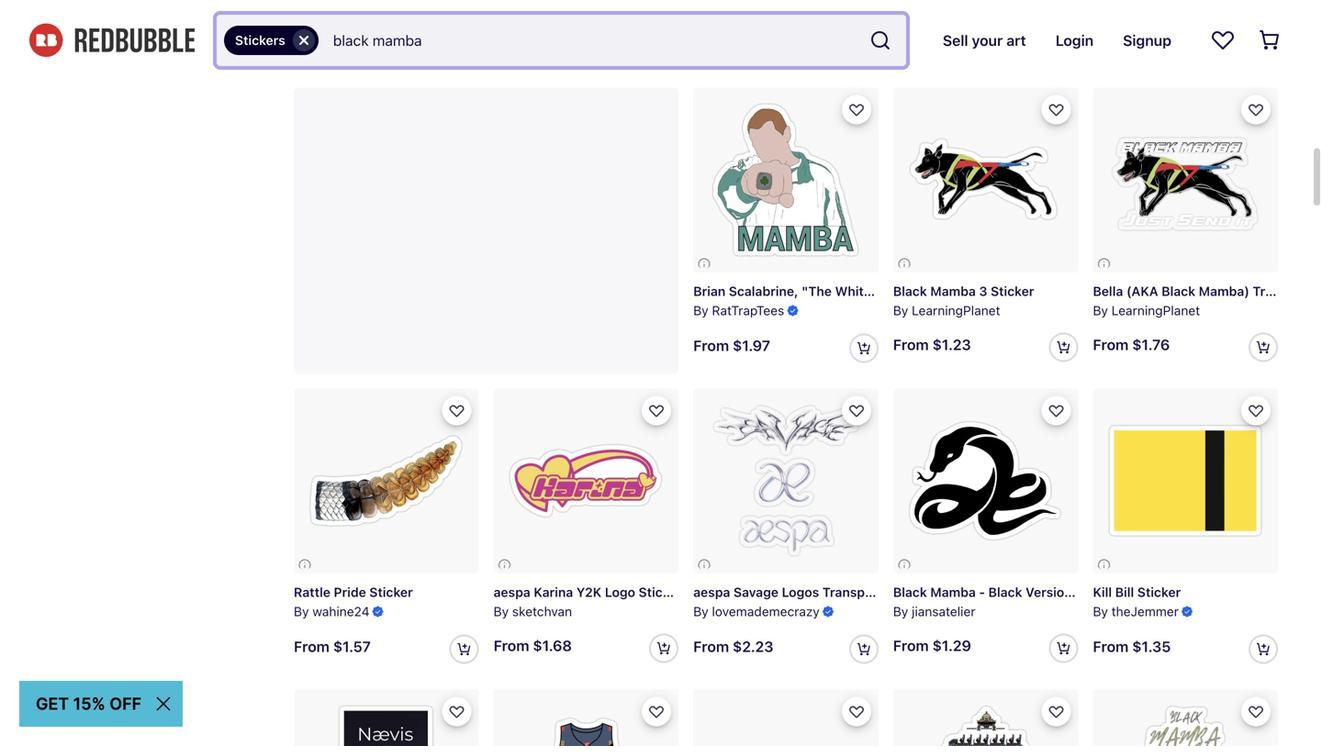 Task type: describe. For each thing, give the bounding box(es) containing it.
wahine24
[[313, 604, 370, 619]]

transparent
[[823, 585, 898, 600]]

by damnbroads
[[894, 2, 988, 17]]

stickers button
[[224, 26, 319, 55]]

redbubble logo image
[[29, 24, 195, 57]]

from $1.68
[[494, 638, 572, 655]]

savage
[[734, 585, 779, 600]]

2 from $1.23 from the top
[[894, 336, 971, 354]]

from down the by damnbroads
[[894, 36, 929, 53]]

rattraptees
[[712, 303, 785, 318]]

black mamba - black version (revamped) sticker image
[[894, 389, 1079, 574]]

by santiromanart link
[[494, 0, 679, 73]]

kill bill sticker image
[[1093, 389, 1279, 574]]

from $2.23
[[694, 638, 774, 656]]

black inside bella (aka black mamba) transparen by learningplanet
[[1162, 284, 1196, 299]]

from for brian scalabrine, "the white mamba" sticker
[[694, 337, 729, 354]]

white
[[835, 284, 872, 299]]

from $1.97
[[694, 337, 771, 354]]

bella (aka black mamba) transparent sticker image
[[1093, 88, 1279, 273]]

$2.24
[[1133, 36, 1174, 53]]

rattle pride sticker
[[294, 585, 413, 600]]

0 vertical spatial $1.35
[[333, 35, 372, 53]]

bella
[[1093, 284, 1124, 299]]

sketchvan
[[512, 604, 572, 619]]

Stickers field
[[217, 15, 906, 66]]

by down rattle
[[294, 604, 309, 619]]

by validvibrants
[[294, 2, 391, 17]]

black mamba 3 sticker by learningplanet
[[894, 284, 1035, 318]]

thejemmer
[[1112, 604, 1179, 619]]

by rattraptees
[[694, 303, 785, 318]]

by inside black mamba 3 sticker by learningplanet
[[894, 303, 909, 318]]

from for aespa karina y2k logo sticker
[[494, 638, 530, 655]]

lovemademecrazy
[[712, 604, 820, 619]]

by down brian
[[694, 303, 709, 318]]

from left $2.24
[[1093, 36, 1129, 53]]

$1.97
[[733, 337, 771, 354]]

from $1.29
[[894, 638, 972, 655]]

1 from $1.23 from the top
[[894, 36, 971, 53]]

by inside aespa karina y2k logo sticker by sketchvan
[[494, 604, 509, 619]]

by left santiromanart
[[494, 2, 509, 17]]

Search term search field
[[319, 15, 862, 66]]

pride
[[334, 585, 366, 600]]

1 $1.23 from the top
[[933, 36, 971, 53]]

$1.76
[[1133, 336, 1170, 354]]

karina
[[534, 585, 573, 600]]

2 $1.23 from the top
[[933, 336, 971, 354]]

mamba for $1.23
[[931, 284, 976, 299]]

by santiromanart
[[494, 2, 601, 17]]

(revamped)
[[1076, 585, 1148, 600]]

from $2.24
[[1093, 36, 1174, 53]]

black mamba 3 sticker image
[[894, 88, 1079, 273]]

y2k
[[577, 585, 602, 600]]

aespa for aespa karina y2k logo sticker by sketchvan
[[494, 585, 531, 600]]

logo
[[605, 585, 636, 600]]

"the
[[802, 284, 832, 299]]

(aka
[[1127, 284, 1159, 299]]

brian scalabrine, "the white mamba" sticker image
[[694, 88, 879, 273]]

aespa karina y2k logo sticker image
[[494, 389, 679, 574]]

-
[[980, 585, 986, 600]]

by inside bella (aka black mamba) transparen by learningplanet
[[1093, 303, 1109, 318]]

jiansatelier
[[912, 604, 976, 619]]

by up stickers button
[[294, 2, 309, 17]]

from down the by validvibrants
[[294, 35, 330, 53]]

kill
[[1093, 585, 1112, 600]]

by thejemmer
[[1093, 604, 1179, 619]]



Task type: vqa. For each thing, say whether or not it's contained in the screenshot.
1st $1.23 from the top of the page
yes



Task type: locate. For each thing, give the bounding box(es) containing it.
0 horizontal spatial aespa
[[494, 585, 531, 600]]

brian
[[694, 284, 726, 299]]

mamba)
[[1199, 284, 1250, 299]]

learningplanet down 3 on the right of page
[[912, 303, 1001, 318]]

from down mamba"
[[894, 336, 929, 354]]

$1.68
[[533, 638, 572, 655]]

from left $1.57 in the left bottom of the page
[[294, 638, 330, 656]]

by up the from $2.23
[[694, 604, 709, 619]]

learningplanet
[[912, 303, 1001, 318], [1112, 303, 1201, 318]]

by down kill
[[1093, 604, 1109, 619]]

aespa for aespa savage logos transparent sticker
[[694, 585, 731, 600]]

from left $1.29
[[894, 638, 929, 655]]

0 horizontal spatial $1.35
[[333, 35, 372, 53]]

1 aespa from the left
[[494, 585, 531, 600]]

from $1.35 down the by validvibrants
[[294, 35, 372, 53]]

from left the $1.97
[[694, 337, 729, 354]]

0 vertical spatial from $1.23
[[894, 36, 971, 53]]

from $1.23
[[894, 36, 971, 53], [894, 336, 971, 354]]

$1.23 down black mamba 3 sticker by learningplanet
[[933, 336, 971, 354]]

by left damnbroads
[[894, 2, 909, 17]]

rattle
[[294, 585, 331, 600]]

$1.35 down validvibrants
[[333, 35, 372, 53]]

3
[[980, 284, 988, 299]]

stickers
[[235, 33, 285, 48]]

learningplanet inside bella (aka black mamba) transparen by learningplanet
[[1112, 303, 1201, 318]]

1 learningplanet from the left
[[912, 303, 1001, 318]]

1 horizontal spatial aespa
[[694, 585, 731, 600]]

$1.23 down damnbroads
[[933, 36, 971, 53]]

logos
[[782, 585, 820, 600]]

from for rattle pride sticker
[[294, 638, 330, 656]]

mamba"
[[875, 284, 927, 299]]

1 horizontal spatial learningplanet
[[1112, 303, 1201, 318]]

aespa savage logos transparent sticker
[[694, 585, 945, 600]]

$1.35
[[333, 35, 372, 53], [1133, 638, 1171, 656]]

aespa inside aespa karina y2k logo sticker by sketchvan
[[494, 585, 531, 600]]

0 vertical spatial mamba
[[931, 284, 976, 299]]

from $1.35 down by thejemmer
[[1093, 638, 1171, 656]]

from left $2.23
[[694, 638, 729, 656]]

black inside black mamba 3 sticker by learningplanet
[[894, 284, 927, 299]]

from for aespa savage logos transparent sticker
[[694, 638, 729, 656]]

from for black mamba - black version (revamped) sticker
[[894, 638, 929, 655]]

black mamba - black version (revamped) sticker by jiansatelier
[[894, 585, 1195, 619]]

sticker
[[930, 284, 974, 299], [991, 284, 1035, 299], [370, 585, 413, 600], [639, 585, 682, 600], [901, 585, 945, 600], [1138, 585, 1181, 600], [1151, 585, 1195, 600]]

by lovemademecrazy
[[694, 604, 820, 619]]

by down mamba"
[[894, 303, 909, 318]]

from $1.35
[[294, 35, 372, 53], [1093, 638, 1171, 656]]

from for black mamba 3 sticker
[[894, 336, 929, 354]]

learningplanet down (aka
[[1112, 303, 1201, 318]]

from for kill bill sticker
[[1093, 638, 1129, 656]]

aespa karina y2k logo sticker by sketchvan
[[494, 585, 682, 619]]

bill
[[1116, 585, 1135, 600]]

by down bella
[[1093, 303, 1109, 318]]

bella (aka black mamba) transparen by learningplanet
[[1093, 284, 1323, 318]]

learningplanet inside black mamba 3 sticker by learningplanet
[[912, 303, 1001, 318]]

aespa savage logos transparent sticker image
[[694, 389, 879, 574]]

1 vertical spatial $1.35
[[1133, 638, 1171, 656]]

by
[[294, 2, 309, 17], [494, 2, 509, 17], [694, 2, 709, 17], [894, 2, 909, 17], [694, 303, 709, 318], [894, 303, 909, 318], [1093, 303, 1109, 318], [294, 604, 309, 619], [494, 604, 509, 619], [694, 604, 709, 619], [894, 604, 909, 619], [1093, 604, 1109, 619]]

$1.29
[[933, 638, 972, 655]]

transparen
[[1253, 284, 1323, 299]]

from $1.23 down the by damnbroads
[[894, 36, 971, 53]]

black right (aka
[[1162, 284, 1196, 299]]

by left the jiansatelier
[[894, 604, 909, 619]]

version
[[1026, 585, 1073, 600]]

$2.23
[[733, 638, 774, 656]]

$1.23
[[933, 36, 971, 53], [933, 336, 971, 354]]

mamba inside black mamba 3 sticker by learningplanet
[[931, 284, 976, 299]]

mamba
[[931, 284, 976, 299], [931, 585, 976, 600]]

by jewelsm13 link
[[694, 0, 879, 73]]

1 vertical spatial $1.23
[[933, 336, 971, 354]]

from for bella (aka black mamba) transparen
[[1093, 336, 1129, 354]]

from $1.57
[[294, 638, 371, 656]]

aespa up sketchvan
[[494, 585, 531, 600]]

0 vertical spatial from $1.35
[[294, 35, 372, 53]]

aespa left 'savage'
[[694, 585, 731, 600]]

2 learningplanet from the left
[[1112, 303, 1201, 318]]

from $1.23 down black mamba 3 sticker by learningplanet
[[894, 336, 971, 354]]

2 aespa from the left
[[694, 585, 731, 600]]

black up the jiansatelier
[[894, 585, 927, 600]]

from left $1.68
[[494, 638, 530, 655]]

by jewelsm13
[[694, 2, 777, 17]]

by left jewelsm13
[[694, 2, 709, 17]]

jewelsm13
[[712, 2, 777, 17]]

0 vertical spatial $1.23
[[933, 36, 971, 53]]

1 horizontal spatial from $1.35
[[1093, 638, 1171, 656]]

by left sketchvan
[[494, 604, 509, 619]]

santiromanart
[[512, 2, 601, 17]]

kill bill sticker
[[1093, 585, 1181, 600]]

mamba left 3 on the right of page
[[931, 284, 976, 299]]

mamba inside "black mamba - black version (revamped) sticker by jiansatelier"
[[931, 585, 976, 600]]

mamba up the jiansatelier
[[931, 585, 976, 600]]

$1.35 down thejemmer on the bottom of the page
[[1133, 638, 1171, 656]]

brian scalabrine, "the white mamba" sticker
[[694, 284, 974, 299]]

aespa
[[494, 585, 531, 600], [694, 585, 731, 600]]

1 vertical spatial from $1.35
[[1093, 638, 1171, 656]]

from
[[294, 35, 330, 53], [894, 36, 929, 53], [1093, 36, 1129, 53], [894, 336, 929, 354], [1093, 336, 1129, 354], [694, 337, 729, 354], [494, 638, 530, 655], [894, 638, 929, 655], [294, 638, 330, 656], [694, 638, 729, 656], [1093, 638, 1129, 656]]

black right white
[[894, 284, 927, 299]]

sticker inside aespa karina y2k logo sticker by sketchvan
[[639, 585, 682, 600]]

1 vertical spatial mamba
[[931, 585, 976, 600]]

rattle pride sticker image
[[294, 389, 479, 574]]

sticker inside black mamba 3 sticker by learningplanet
[[991, 284, 1035, 299]]

black right "-"
[[989, 585, 1023, 600]]

0 horizontal spatial from $1.35
[[294, 35, 372, 53]]

0 horizontal spatial learningplanet
[[912, 303, 1001, 318]]

validvibrants
[[313, 2, 391, 17]]

1 mamba from the top
[[931, 284, 976, 299]]

scalabrine,
[[729, 284, 799, 299]]

from left $1.76
[[1093, 336, 1129, 354]]

1 vertical spatial from $1.23
[[894, 336, 971, 354]]

by inside "black mamba - black version (revamped) sticker by jiansatelier"
[[894, 604, 909, 619]]

2 mamba from the top
[[931, 585, 976, 600]]

mamba for $1.29
[[931, 585, 976, 600]]

damnbroads
[[912, 2, 988, 17]]

by wahine24
[[294, 604, 370, 619]]

1 horizontal spatial $1.35
[[1133, 638, 1171, 656]]

$1.57
[[333, 638, 371, 656]]

from down by thejemmer
[[1093, 638, 1129, 656]]

black
[[894, 284, 927, 299], [1162, 284, 1196, 299], [894, 585, 927, 600], [989, 585, 1023, 600]]

from $1.76
[[1093, 336, 1170, 354]]

sticker inside "black mamba - black version (revamped) sticker by jiansatelier"
[[1151, 585, 1195, 600]]



